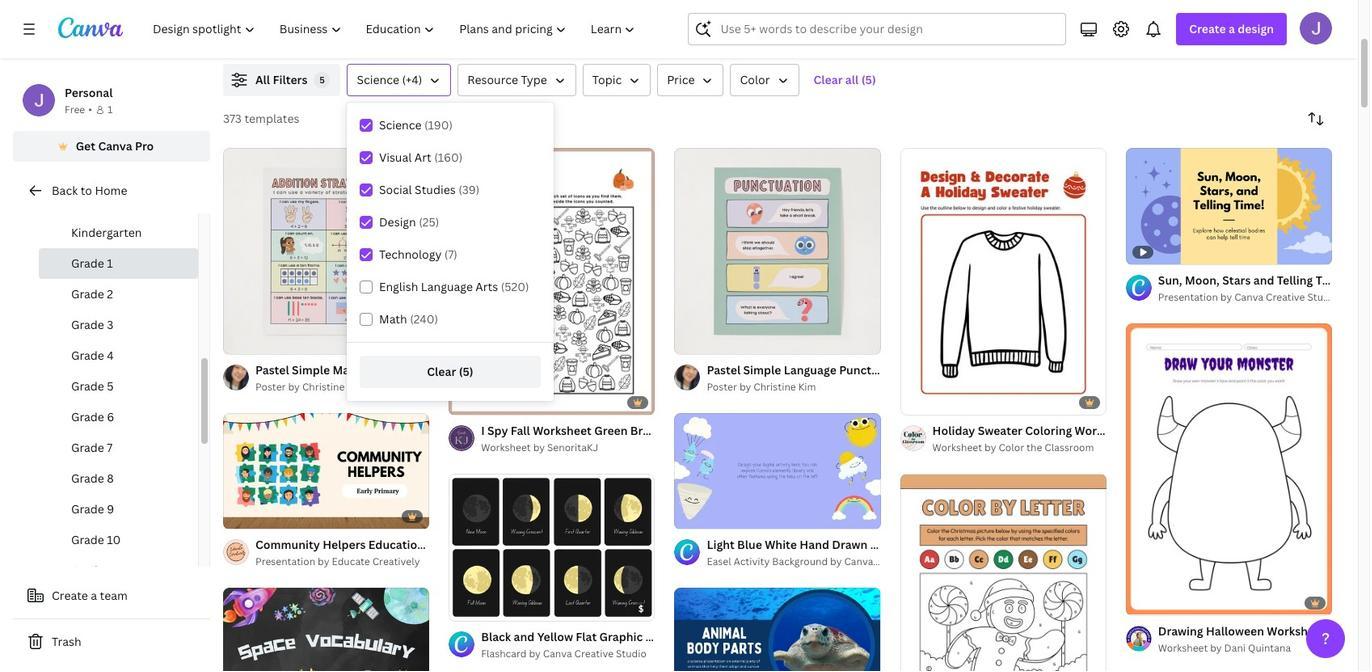 Task type: locate. For each thing, give the bounding box(es) containing it.
1 horizontal spatial creative
[[876, 555, 915, 569]]

1 inside 1 of 11 link
[[235, 510, 239, 522]]

None search field
[[689, 13, 1067, 45]]

0 horizontal spatial language
[[421, 279, 473, 294]]

grade for grade 2
[[71, 286, 104, 302]]

math
[[379, 311, 407, 327], [333, 362, 361, 378]]

type
[[521, 72, 547, 87]]

science inside the black and yellow flat graphic science flashcard flashcard by canva creative studio
[[646, 629, 689, 644]]

1 horizontal spatial 5
[[320, 74, 325, 86]]

2 simple from the left
[[744, 362, 782, 378]]

yellow
[[538, 629, 573, 644]]

resource
[[468, 72, 518, 87]]

1 of 2 link
[[223, 148, 430, 354], [675, 148, 881, 354], [675, 413, 881, 529], [449, 474, 655, 621]]

clear all (5) button
[[806, 64, 885, 96]]

5 down 4
[[107, 378, 114, 394]]

worksheet up worksheet by senoritakj link
[[533, 423, 592, 439]]

0 vertical spatial clear
[[814, 72, 843, 87]]

clear right addition
[[427, 364, 456, 379]]

0 horizontal spatial kim
[[347, 380, 365, 394]]

worksheet left the
[[933, 441, 983, 455]]

clear for clear (5)
[[427, 364, 456, 379]]

pastel inside pastel simple language punctuation poster poster by christine kim
[[707, 362, 741, 378]]

8
[[107, 471, 114, 486]]

kim down pastel simple language punctuation poster link
[[799, 380, 816, 394]]

grade left '6'
[[71, 409, 104, 425]]

resource type button
[[458, 64, 576, 96]]

poster
[[473, 362, 508, 378], [910, 362, 946, 378], [256, 380, 286, 394], [707, 380, 738, 394]]

0 vertical spatial presentation
[[1159, 290, 1219, 304]]

0 horizontal spatial math
[[333, 362, 361, 378]]

2 for easel activity background by canva creative studio
[[704, 510, 709, 522]]

by inside pastel simple language punctuation poster poster by christine kim
[[740, 380, 752, 394]]

science
[[357, 72, 400, 87], [379, 117, 422, 133], [646, 629, 689, 644]]

grade left 4
[[71, 348, 104, 363]]

drawing halloween worksheet in purple and orange illustrative style image
[[1126, 323, 1333, 615]]

1 for "black and yellow flat graphic science flashcard" image
[[460, 601, 465, 613]]

5 right the "filters"
[[320, 74, 325, 86]]

grade 4
[[71, 348, 114, 363]]

1 vertical spatial a
[[91, 588, 97, 603]]

grade 11
[[71, 563, 119, 578]]

create down grade 11
[[52, 588, 88, 603]]

1 of 2 link for flashcard by canva creative studio
[[449, 474, 655, 621]]

create inside button
[[52, 588, 88, 603]]

science (+4)
[[357, 72, 422, 87]]

visual art (160)
[[379, 150, 463, 165]]

0 horizontal spatial poster by christine kim link
[[256, 379, 430, 396]]

simple inside pastel simple language punctuation poster poster by christine kim
[[744, 362, 782, 378]]

quintana
[[1249, 641, 1292, 655]]

0 horizontal spatial simple
[[292, 362, 330, 378]]

1 horizontal spatial poster by christine kim link
[[707, 379, 881, 396]]

worksheet down spy
[[481, 441, 531, 455]]

1 horizontal spatial pastel
[[707, 362, 741, 378]]

grade down grade 1
[[71, 286, 104, 302]]

clear (5)
[[427, 364, 474, 379]]

(25)
[[419, 214, 439, 230]]

grade for grade 5
[[71, 378, 104, 394]]

christine down pastel simple language punctuation poster link
[[754, 380, 796, 394]]

a inside button
[[91, 588, 97, 603]]

1 vertical spatial language
[[784, 362, 837, 378]]

grade up create a team
[[71, 563, 104, 578]]

clear all (5)
[[814, 72, 876, 87]]

clear
[[814, 72, 843, 87], [427, 364, 456, 379]]

a
[[1229, 21, 1236, 36], [91, 588, 97, 603]]

a left design
[[1229, 21, 1236, 36]]

language left 'punctuation'
[[784, 362, 837, 378]]

science for science (+4)
[[357, 72, 400, 87]]

1 horizontal spatial create
[[1190, 21, 1227, 36]]

1 horizontal spatial 11
[[252, 510, 262, 522]]

presentation by educate creatively link
[[256, 554, 430, 570]]

studio
[[1308, 290, 1339, 304], [918, 555, 948, 569], [616, 647, 647, 660]]

presentation
[[1159, 290, 1219, 304], [256, 555, 316, 569]]

8 grade from the top
[[71, 471, 104, 486]]

grade left 8
[[71, 471, 104, 486]]

11 inside 1 of 11 link
[[252, 510, 262, 522]]

canva inside button
[[98, 138, 132, 154]]

school
[[94, 194, 130, 209]]

pastel for pastel simple math addition strategies poster
[[256, 362, 289, 378]]

1 poster by christine kim link from the left
[[256, 379, 430, 396]]

1 simple from the left
[[292, 362, 330, 378]]

grade left 9
[[71, 501, 104, 517]]

1 vertical spatial color
[[999, 441, 1025, 455]]

grade inside "link"
[[71, 501, 104, 517]]

science left (+4)
[[357, 72, 400, 87]]

poster by christine kim link
[[256, 379, 430, 396], [707, 379, 881, 396]]

(240)
[[410, 311, 438, 327]]

2 horizontal spatial creative
[[1266, 290, 1306, 304]]

community helpers educational  presentation in colorful fun style image
[[223, 413, 430, 529]]

studio inside the black and yellow flat graphic science flashcard flashcard by canva creative studio
[[616, 647, 647, 660]]

1 of 2 for easel activity background by canva creative studio
[[686, 510, 709, 522]]

3 grade from the top
[[71, 317, 104, 332]]

0 horizontal spatial pastel
[[256, 362, 289, 378]]

pre-school
[[71, 194, 130, 209]]

1 vertical spatial presentation
[[256, 555, 316, 569]]

simple inside 'pastel simple math addition strategies poster poster by christine kim'
[[292, 362, 330, 378]]

trash
[[52, 634, 81, 649]]

clear left all
[[814, 72, 843, 87]]

9 grade from the top
[[71, 501, 104, 517]]

4 grade from the top
[[71, 348, 104, 363]]

1 horizontal spatial christine
[[754, 380, 796, 394]]

canva
[[98, 138, 132, 154], [1235, 290, 1264, 304], [845, 555, 874, 569], [543, 647, 572, 660]]

christine
[[302, 380, 345, 394], [754, 380, 796, 394]]

science (190)
[[379, 117, 453, 133]]

(+4)
[[402, 72, 422, 87]]

creative
[[1266, 290, 1306, 304], [876, 555, 915, 569], [575, 647, 614, 660]]

0 horizontal spatial christine
[[302, 380, 345, 394]]

back
[[52, 183, 78, 198]]

create left design
[[1190, 21, 1227, 36]]

0 vertical spatial science
[[357, 72, 400, 87]]

0 horizontal spatial a
[[91, 588, 97, 603]]

color right price button
[[740, 72, 770, 87]]

grade left '3'
[[71, 317, 104, 332]]

3
[[107, 317, 114, 332]]

0 vertical spatial creative
[[1266, 290, 1306, 304]]

grade 2 link
[[39, 279, 198, 310]]

grade left '10'
[[71, 532, 104, 547]]

1 horizontal spatial flashcard
[[691, 629, 745, 644]]

clear for clear all (5)
[[814, 72, 843, 87]]

worksheet
[[533, 423, 592, 439], [481, 441, 531, 455], [933, 441, 983, 455], [1159, 641, 1208, 655]]

1 horizontal spatial simple
[[744, 362, 782, 378]]

2 vertical spatial studio
[[616, 647, 647, 660]]

2 christine from the left
[[754, 380, 796, 394]]

simple for math
[[292, 362, 330, 378]]

11 inside 'grade 11' link
[[107, 563, 119, 578]]

1 for pastel simple math addition strategies poster image
[[235, 335, 239, 347]]

2 poster by christine kim link from the left
[[707, 379, 881, 396]]

0 horizontal spatial clear
[[427, 364, 456, 379]]

classroom
[[1045, 441, 1095, 455]]

science inside button
[[357, 72, 400, 87]]

1 horizontal spatial (5)
[[862, 72, 876, 87]]

flashcard down easel
[[691, 629, 745, 644]]

flashcard by canva creative studio link
[[481, 646, 655, 662]]

2 kim from the left
[[799, 380, 816, 394]]

0 vertical spatial 11
[[252, 510, 262, 522]]

0 horizontal spatial (5)
[[459, 364, 474, 379]]

1
[[107, 103, 113, 116], [107, 256, 113, 271], [235, 335, 239, 347], [686, 335, 691, 347], [235, 510, 239, 522], [686, 510, 691, 522], [460, 601, 465, 613]]

Search search field
[[721, 14, 1056, 44]]

canva inside the black and yellow flat graphic science flashcard flashcard by canva creative studio
[[543, 647, 572, 660]]

0 vertical spatial language
[[421, 279, 473, 294]]

1 vertical spatial clear
[[427, 364, 456, 379]]

easel
[[707, 555, 732, 569]]

worksheet by color the classroom link
[[933, 440, 1107, 456]]

kim down pastel simple math addition strategies poster link
[[347, 380, 365, 394]]

grade
[[71, 256, 104, 271], [71, 286, 104, 302], [71, 317, 104, 332], [71, 348, 104, 363], [71, 378, 104, 394], [71, 409, 104, 425], [71, 440, 104, 455], [71, 471, 104, 486], [71, 501, 104, 517], [71, 532, 104, 547], [71, 563, 104, 578]]

1 vertical spatial create
[[52, 588, 88, 603]]

0 horizontal spatial 11
[[107, 563, 119, 578]]

i spy fall worksheet green brown link
[[481, 422, 666, 440]]

5 grade from the top
[[71, 378, 104, 394]]

of
[[241, 335, 250, 347], [693, 335, 702, 347], [241, 510, 250, 522], [693, 510, 702, 522], [467, 601, 476, 613]]

1 kim from the left
[[347, 380, 365, 394]]

6 grade from the top
[[71, 409, 104, 425]]

1 horizontal spatial presentation
[[1159, 290, 1219, 304]]

1 vertical spatial science
[[379, 117, 422, 133]]

1 for "light blue white hand drawn weather theme easel activity background" image
[[686, 510, 691, 522]]

grade for grade 1
[[71, 256, 104, 271]]

back to home link
[[13, 175, 210, 207]]

1 of 11
[[235, 510, 262, 522]]

0 horizontal spatial color
[[740, 72, 770, 87]]

the
[[1027, 441, 1043, 455]]

grade for grade 3
[[71, 317, 104, 332]]

2 for flashcard by canva creative studio
[[478, 601, 483, 613]]

2 pastel from the left
[[707, 362, 741, 378]]

1 pastel from the left
[[256, 362, 289, 378]]

worksheet by dani quintana
[[1159, 641, 1292, 655]]

(39)
[[459, 182, 480, 197]]

light blue white hand drawn weather theme easel activity background image
[[675, 413, 881, 529]]

1 vertical spatial math
[[333, 362, 361, 378]]

studies
[[415, 182, 456, 197]]

0 horizontal spatial flashcard
[[481, 647, 527, 660]]

space vocabulary education presentation in black blue watercolor style image
[[223, 588, 430, 671]]

(160)
[[434, 150, 463, 165]]

grade down grade 4
[[71, 378, 104, 394]]

a for design
[[1229, 21, 1236, 36]]

poster by christine kim link for language
[[707, 379, 881, 396]]

science up visual
[[379, 117, 422, 133]]

0 horizontal spatial presentation
[[256, 555, 316, 569]]

science (+4) button
[[347, 64, 452, 96]]

christine down pastel simple math addition strategies poster link
[[302, 380, 345, 394]]

2 vertical spatial science
[[646, 629, 689, 644]]

1 horizontal spatial math
[[379, 311, 407, 327]]

2 for poster by christine kim
[[704, 335, 709, 347]]

1 horizontal spatial language
[[784, 362, 837, 378]]

1 vertical spatial 11
[[107, 563, 119, 578]]

pastel inside 'pastel simple math addition strategies poster poster by christine kim'
[[256, 362, 289, 378]]

addition
[[364, 362, 412, 378]]

2 grade from the top
[[71, 286, 104, 302]]

0 vertical spatial color
[[740, 72, 770, 87]]

5
[[320, 74, 325, 86], [107, 378, 114, 394]]

color left the
[[999, 441, 1025, 455]]

1 horizontal spatial color
[[999, 441, 1025, 455]]

1 horizontal spatial a
[[1229, 21, 1236, 36]]

0 horizontal spatial create
[[52, 588, 88, 603]]

get canva pro
[[76, 138, 154, 154]]

language down (7)
[[421, 279, 473, 294]]

2 horizontal spatial studio
[[1308, 290, 1339, 304]]

7 grade from the top
[[71, 440, 104, 455]]

easel activity background by canva creative studio
[[707, 555, 948, 569]]

creative inside presentation by canva creative studio link
[[1266, 290, 1306, 304]]

create for create a design
[[1190, 21, 1227, 36]]

math left addition
[[333, 362, 361, 378]]

presentation for presentation by educate creatively
[[256, 555, 316, 569]]

grade for grade 7
[[71, 440, 104, 455]]

0 horizontal spatial studio
[[616, 647, 647, 660]]

a inside "dropdown button"
[[1229, 21, 1236, 36]]

0 vertical spatial a
[[1229, 21, 1236, 36]]

science right graphic
[[646, 629, 689, 644]]

holiday sweater coloring worksheet in colorful illustrated style image
[[901, 148, 1107, 415]]

by inside 'pastel simple math addition strategies poster poster by christine kim'
[[288, 380, 300, 394]]

0 vertical spatial math
[[379, 311, 407, 327]]

flashcard down the "black"
[[481, 647, 527, 660]]

0 vertical spatial (5)
[[862, 72, 876, 87]]

grade left 7 at left bottom
[[71, 440, 104, 455]]

create inside "dropdown button"
[[1190, 21, 1227, 36]]

fall
[[511, 423, 530, 439]]

presentation by canva creative studio
[[1159, 290, 1339, 304]]

top level navigation element
[[142, 13, 650, 45]]

1 horizontal spatial clear
[[814, 72, 843, 87]]

0 horizontal spatial creative
[[575, 647, 614, 660]]

1 of 2
[[235, 335, 257, 347], [686, 335, 709, 347], [686, 510, 709, 522], [460, 601, 483, 613]]

10 grade from the top
[[71, 532, 104, 547]]

technology (7)
[[379, 247, 458, 262]]

1 horizontal spatial kim
[[799, 380, 816, 394]]

filters
[[273, 72, 308, 87]]

1 vertical spatial creative
[[876, 555, 915, 569]]

1 horizontal spatial studio
[[918, 555, 948, 569]]

science for science (190)
[[379, 117, 422, 133]]

grade 11 link
[[39, 556, 198, 586]]

christine inside 'pastel simple math addition strategies poster poster by christine kim'
[[302, 380, 345, 394]]

a left team
[[91, 588, 97, 603]]

0 vertical spatial create
[[1190, 21, 1227, 36]]

1 vertical spatial 5
[[107, 378, 114, 394]]

11 grade from the top
[[71, 563, 104, 578]]

1 christine from the left
[[302, 380, 345, 394]]

social studies (39)
[[379, 182, 480, 197]]

math left (240) in the left of the page
[[379, 311, 407, 327]]

price
[[667, 72, 695, 87]]

language
[[421, 279, 473, 294], [784, 362, 837, 378]]

grade up grade 2 on the left
[[71, 256, 104, 271]]

1 grade from the top
[[71, 256, 104, 271]]

2 vertical spatial creative
[[575, 647, 614, 660]]



Task type: describe. For each thing, give the bounding box(es) containing it.
$
[[639, 602, 644, 614]]

grade for grade 4
[[71, 348, 104, 363]]

create a design button
[[1177, 13, 1287, 45]]

grade 10 link
[[39, 525, 198, 556]]

0 vertical spatial studio
[[1308, 290, 1339, 304]]

arts
[[476, 279, 498, 294]]

brown
[[631, 423, 666, 439]]

christmas coloring page activity worksheet in light brown and white festive and lined style image
[[901, 474, 1107, 671]]

trash link
[[13, 626, 210, 658]]

design
[[379, 214, 416, 230]]

templates
[[245, 111, 300, 126]]

grade 4 link
[[39, 340, 198, 371]]

pre-
[[71, 194, 94, 209]]

free •
[[65, 103, 92, 116]]

get canva pro button
[[13, 131, 210, 162]]

grade 3 link
[[39, 310, 198, 340]]

by inside the black and yellow flat graphic science flashcard flashcard by canva creative studio
[[529, 647, 541, 660]]

grade for grade 11
[[71, 563, 104, 578]]

grade for grade 6
[[71, 409, 104, 425]]

graphic
[[600, 629, 643, 644]]

free
[[65, 103, 85, 116]]

of for i spy fall worksheet green brown
[[467, 601, 476, 613]]

1 of 2 for poster by christine kim
[[686, 335, 709, 347]]

pastel simple math addition strategies poster link
[[256, 362, 508, 379]]

worksheet by color the classroom
[[933, 441, 1095, 455]]

english
[[379, 279, 418, 294]]

9
[[107, 501, 114, 517]]

presentation for presentation by canva creative studio
[[1159, 290, 1219, 304]]

of for pastel simple language punctuation poster
[[693, 510, 702, 522]]

a for team
[[91, 588, 97, 603]]

(7)
[[445, 247, 458, 262]]

(520)
[[501, 279, 529, 294]]

get
[[76, 138, 95, 154]]

creative inside easel activity background by canva creative studio link
[[876, 555, 915, 569]]

art
[[415, 150, 432, 165]]

grade 6 link
[[39, 402, 198, 433]]

pastel for pastel simple language punctuation poster
[[707, 362, 741, 378]]

0 vertical spatial 5
[[320, 74, 325, 86]]

by inside i spy fall worksheet green brown worksheet by senoritakj
[[533, 441, 545, 455]]

color inside button
[[740, 72, 770, 87]]

1 vertical spatial studio
[[918, 555, 948, 569]]

6
[[107, 409, 114, 425]]

kindergarten link
[[39, 218, 198, 248]]

grade 5
[[71, 378, 114, 394]]

grade 9 link
[[39, 494, 198, 525]]

flat
[[576, 629, 597, 644]]

grade 6
[[71, 409, 114, 425]]

pro
[[135, 138, 154, 154]]

presentation by educate creatively
[[256, 555, 420, 569]]

poster by christine kim link for math
[[256, 379, 430, 396]]

green
[[595, 423, 628, 439]]

creatively
[[373, 555, 420, 569]]

creative inside the black and yellow flat graphic science flashcard flashcard by canva creative studio
[[575, 647, 614, 660]]

1 of 2 link for easel activity background by canva creative studio
[[675, 413, 881, 529]]

i spy fall worksheet green brown image
[[449, 148, 655, 415]]

visual
[[379, 150, 412, 165]]

7
[[107, 440, 113, 455]]

grade 3
[[71, 317, 114, 332]]

technology
[[379, 247, 442, 262]]

dani
[[1225, 641, 1246, 655]]

pastel simple language punctuation poster image
[[675, 148, 881, 354]]

simple for language
[[744, 362, 782, 378]]

black and yellow flat graphic science flashcard image
[[449, 474, 655, 620]]

jacob simon image
[[1300, 12, 1333, 44]]

pre-school link
[[39, 187, 198, 218]]

worksheet left dani
[[1159, 641, 1208, 655]]

math (240)
[[379, 311, 438, 327]]

grade 8 link
[[39, 463, 198, 494]]

design (25)
[[379, 214, 439, 230]]

5 filter options selected element
[[314, 72, 330, 88]]

4
[[107, 348, 114, 363]]

color button
[[731, 64, 799, 96]]

team
[[100, 588, 128, 603]]

1 of 2 link for poster by christine kim
[[675, 148, 881, 354]]

social
[[379, 182, 412, 197]]

10
[[107, 532, 121, 547]]

grade for grade 10
[[71, 532, 104, 547]]

to
[[81, 183, 92, 198]]

spy
[[488, 423, 508, 439]]

strategies
[[414, 362, 470, 378]]

math inside 'pastel simple math addition strategies poster poster by christine kim'
[[333, 362, 361, 378]]

all filters
[[256, 72, 308, 87]]

kim inside 'pastel simple math addition strategies poster poster by christine kim'
[[347, 380, 365, 394]]

pastel simple language punctuation poster poster by christine kim
[[707, 362, 946, 394]]

1 for pastel simple language punctuation poster image
[[686, 335, 691, 347]]

i spy fall worksheet green brown worksheet by senoritakj
[[481, 423, 666, 455]]

activity
[[734, 555, 770, 569]]

kim inside pastel simple language punctuation poster poster by christine kim
[[799, 380, 816, 394]]

grade 7 link
[[39, 433, 198, 463]]

and
[[514, 629, 535, 644]]

black and yellow flat graphic science flashcard link
[[481, 628, 745, 646]]

grade 8
[[71, 471, 114, 486]]

1 vertical spatial (5)
[[459, 364, 474, 379]]

of for pastel simple math addition strategies poster
[[241, 510, 250, 522]]

grade for grade 8
[[71, 471, 104, 486]]

presentation by canva creative studio link
[[1159, 289, 1339, 305]]

create for create a team
[[52, 588, 88, 603]]

create a team button
[[13, 580, 210, 612]]

0 horizontal spatial 5
[[107, 378, 114, 394]]

Sort by button
[[1300, 103, 1333, 135]]

design
[[1238, 21, 1275, 36]]

grade 9
[[71, 501, 114, 517]]

1 vertical spatial flashcard
[[481, 647, 527, 660]]

pastel simple math addition strategies poster image
[[223, 148, 430, 354]]

language inside pastel simple language punctuation poster poster by christine kim
[[784, 362, 837, 378]]

1 for community helpers educational  presentation in colorful fun style 'image'
[[235, 510, 239, 522]]

grade for grade 9
[[71, 501, 104, 517]]

back to home
[[52, 183, 127, 198]]

grade 2
[[71, 286, 113, 302]]

1 of 2 for flashcard by canva creative studio
[[460, 601, 483, 613]]

resource type
[[468, 72, 547, 87]]

373
[[223, 111, 242, 126]]

•
[[88, 103, 92, 116]]

373 templates
[[223, 111, 300, 126]]

pastel simple math addition strategies poster poster by christine kim
[[256, 362, 508, 394]]

1 of 11 link
[[223, 413, 430, 529]]

background
[[772, 555, 828, 569]]

clear (5) button
[[360, 356, 541, 388]]

christine inside pastel simple language punctuation poster poster by christine kim
[[754, 380, 796, 394]]

0 vertical spatial flashcard
[[691, 629, 745, 644]]

home
[[95, 183, 127, 198]]

create a design
[[1190, 21, 1275, 36]]

topic button
[[583, 64, 651, 96]]



Task type: vqa. For each thing, say whether or not it's contained in the screenshot.
KIM
yes



